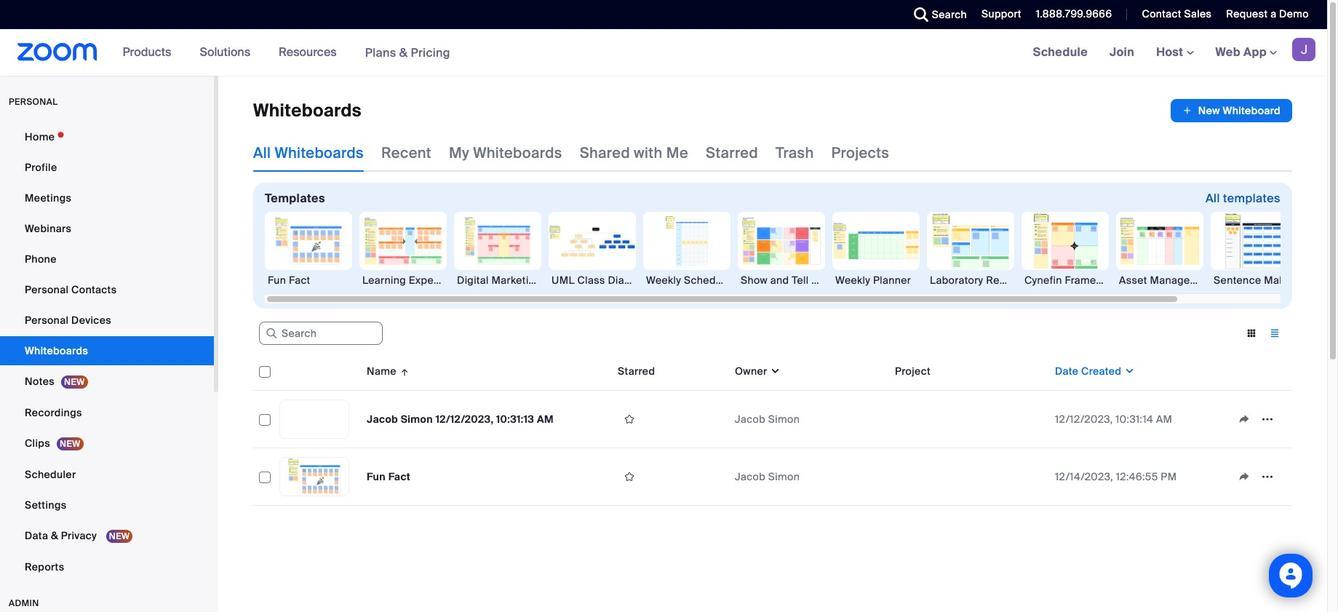 Task type: locate. For each thing, give the bounding box(es) containing it.
1 horizontal spatial fun fact
[[367, 470, 411, 483]]

sales
[[1185, 7, 1212, 20]]

10:31:13
[[497, 413, 535, 426]]

experience
[[409, 274, 465, 287]]

personal contacts link
[[0, 275, 214, 304]]

contact sales link
[[1132, 0, 1216, 29], [1143, 7, 1212, 20]]

learning
[[363, 274, 406, 287]]

list mode, selected image
[[1264, 327, 1287, 340]]

0 horizontal spatial &
[[51, 529, 58, 542]]

with
[[634, 143, 663, 162], [812, 274, 832, 287]]

0 horizontal spatial canvas
[[468, 274, 504, 287]]

1 horizontal spatial all
[[1206, 191, 1221, 206]]

0 vertical spatial fun
[[268, 274, 286, 287]]

tell
[[792, 274, 809, 287]]

scheduler
[[25, 468, 76, 481]]

starred right me
[[706, 143, 759, 162]]

0 vertical spatial schedule
[[1034, 44, 1088, 60]]

1 personal from the top
[[25, 283, 69, 296]]

date created button
[[1056, 364, 1136, 379]]

1.888.799.9666
[[1037, 7, 1113, 20]]

0 horizontal spatial a
[[835, 274, 841, 287]]

0 horizontal spatial 12/12/2023,
[[436, 413, 494, 426]]

click to star the whiteboard fun fact image
[[618, 470, 641, 483]]

1 vertical spatial fact
[[388, 470, 411, 483]]

with inside tabs of all whiteboard page tab list
[[634, 143, 663, 162]]

whiteboards up all whiteboards
[[253, 99, 362, 122]]

cell for 12/12/2023,
[[890, 416, 1050, 422]]

1 vertical spatial schedule
[[684, 274, 731, 287]]

1 horizontal spatial a
[[1271, 7, 1277, 20]]

whiteboards application
[[253, 99, 1293, 122]]

down image
[[768, 364, 781, 379], [1122, 364, 1136, 379]]

starred
[[706, 143, 759, 162], [618, 365, 655, 378]]

all templates
[[1206, 191, 1281, 206]]

0 horizontal spatial all
[[253, 143, 271, 162]]

12/12/2023, 10:31:14 am
[[1056, 413, 1173, 426]]

0 vertical spatial fact
[[289, 274, 311, 287]]

pm
[[1161, 470, 1178, 483]]

plans
[[365, 45, 396, 60]]

schedule down 1.888.799.9666
[[1034, 44, 1088, 60]]

add image
[[1183, 103, 1193, 118]]

jacob for jacob simon 12/12/2023, 10:31:13 am
[[735, 413, 766, 426]]

1 vertical spatial all
[[1206, 191, 1221, 206]]

0 vertical spatial all
[[253, 143, 271, 162]]

all templates button
[[1206, 187, 1281, 210]]

simon for fact
[[769, 470, 800, 483]]

settings
[[25, 499, 67, 512]]

sentence
[[1214, 274, 1262, 287]]

personal for personal devices
[[25, 314, 69, 327]]

1 horizontal spatial 12/12/2023,
[[1056, 413, 1114, 426]]

0 vertical spatial fun fact
[[268, 274, 311, 287]]

all
[[253, 143, 271, 162], [1206, 191, 1221, 206]]

grid mode, not selected image
[[1241, 327, 1264, 340]]

thumbnail of fun fact image
[[280, 458, 349, 496]]

0 horizontal spatial fun
[[268, 274, 286, 287]]

12/12/2023, left 10:31:13
[[436, 413, 494, 426]]

fun fact button
[[265, 212, 352, 288]]

canvas
[[468, 274, 504, 287], [544, 274, 581, 287]]

all inside button
[[1206, 191, 1221, 206]]

support
[[982, 7, 1022, 20]]

0 vertical spatial cell
[[890, 416, 1050, 422]]

1 vertical spatial with
[[812, 274, 832, 287]]

banner
[[0, 29, 1328, 76]]

2 jacob simon from the top
[[735, 470, 800, 483]]

& inside data & privacy link
[[51, 529, 58, 542]]

weekly planner
[[836, 274, 912, 287]]

& right plans
[[399, 45, 408, 60]]

show and tell with a twist element
[[738, 273, 869, 288]]

cell
[[890, 416, 1050, 422], [890, 474, 1050, 480]]

schedule
[[1034, 44, 1088, 60], [684, 274, 731, 287]]

fun
[[268, 274, 286, 287], [367, 470, 386, 483]]

weekly for weekly planner
[[836, 274, 871, 287]]

zoom logo image
[[17, 43, 97, 61]]

0 horizontal spatial with
[[634, 143, 663, 162]]

1 horizontal spatial starred
[[706, 143, 759, 162]]

1 horizontal spatial am
[[1157, 413, 1173, 426]]

1 vertical spatial starred
[[618, 365, 655, 378]]

jacob
[[367, 413, 398, 426], [735, 413, 766, 426], [735, 470, 766, 483]]

weekly planner button
[[833, 212, 920, 288]]

plans & pricing
[[365, 45, 451, 60]]

personal down personal contacts
[[25, 314, 69, 327]]

reports
[[25, 561, 64, 574]]

all for all whiteboards
[[253, 143, 271, 162]]

1 horizontal spatial canvas
[[544, 274, 581, 287]]

settings link
[[0, 491, 214, 520]]

schedule left show
[[684, 274, 731, 287]]

marketing
[[492, 274, 542, 287]]

1 vertical spatial fun
[[367, 470, 386, 483]]

2 down image from the left
[[1122, 364, 1136, 379]]

request a demo
[[1227, 7, 1310, 20]]

1 horizontal spatial weekly
[[836, 274, 871, 287]]

& for privacy
[[51, 529, 58, 542]]

jacob simon
[[735, 413, 800, 426], [735, 470, 800, 483]]

whiteboards right my
[[473, 143, 563, 162]]

templates
[[1224, 191, 1281, 206]]

created
[[1082, 365, 1122, 378]]

1 weekly from the left
[[646, 274, 682, 287]]

fun up search text field
[[268, 274, 286, 287]]

me
[[667, 143, 689, 162]]

12/12/2023, down date created
[[1056, 413, 1114, 426]]

whiteboards inside "application"
[[253, 99, 362, 122]]

0 horizontal spatial fact
[[289, 274, 311, 287]]

personal down 'phone'
[[25, 283, 69, 296]]

a
[[1271, 7, 1277, 20], [835, 274, 841, 287]]

data
[[25, 529, 48, 542]]

asset management button
[[1117, 212, 1216, 288]]

learning experience canvas button
[[360, 212, 504, 288]]

1 vertical spatial cell
[[890, 474, 1050, 480]]

my whiteboards
[[449, 143, 563, 162]]

2 am from the left
[[1157, 413, 1173, 426]]

solutions button
[[200, 29, 257, 76]]

web
[[1216, 44, 1241, 60]]

0 vertical spatial with
[[634, 143, 663, 162]]

webinars
[[25, 222, 72, 235]]

1 vertical spatial personal
[[25, 314, 69, 327]]

privacy
[[61, 529, 97, 542]]

admin
[[9, 598, 39, 609]]

down image for owner
[[768, 364, 781, 379]]

weekly
[[646, 274, 682, 287], [836, 274, 871, 287]]

0 vertical spatial &
[[399, 45, 408, 60]]

2 canvas from the left
[[544, 274, 581, 287]]

1.888.799.9666 button up schedule link
[[1037, 7, 1113, 20]]

reports link
[[0, 553, 214, 582]]

& right data
[[51, 529, 58, 542]]

laboratory
[[930, 274, 984, 287]]

1 horizontal spatial down image
[[1122, 364, 1136, 379]]

0 vertical spatial personal
[[25, 283, 69, 296]]

0 horizontal spatial weekly
[[646, 274, 682, 287]]

diagram
[[608, 274, 650, 287]]

all up 'templates'
[[253, 143, 271, 162]]

1.888.799.9666 button up join
[[1026, 0, 1116, 29]]

1 horizontal spatial fact
[[388, 470, 411, 483]]

click to star the whiteboard jacob simon 12/12/2023, 10:31:13 am image
[[618, 413, 641, 426]]

canvas inside digital marketing canvas element
[[544, 274, 581, 287]]

0 horizontal spatial fun fact
[[268, 274, 311, 287]]

1 vertical spatial jacob simon
[[735, 470, 800, 483]]

clips
[[25, 437, 50, 450]]

whiteboards
[[253, 99, 362, 122], [275, 143, 364, 162], [473, 143, 563, 162], [25, 344, 88, 357]]

cynefin framework
[[1025, 274, 1120, 287]]

1 horizontal spatial &
[[399, 45, 408, 60]]

data & privacy
[[25, 529, 100, 542]]

devices
[[71, 314, 111, 327]]

1 horizontal spatial schedule
[[1034, 44, 1088, 60]]

am right 10:31:14
[[1157, 413, 1173, 426]]

digital marketing canvas button
[[454, 212, 581, 288]]

personal devices link
[[0, 306, 214, 335]]

2 cell from the top
[[890, 474, 1050, 480]]

new whiteboard
[[1199, 104, 1281, 117]]

1 jacob simon from the top
[[735, 413, 800, 426]]

0 horizontal spatial am
[[537, 413, 554, 426]]

whiteboards up 'templates'
[[275, 143, 364, 162]]

recent
[[381, 143, 432, 162]]

application
[[253, 352, 1304, 517], [1233, 408, 1287, 430], [1233, 466, 1287, 488]]

0 horizontal spatial schedule
[[684, 274, 731, 287]]

show and tell with a twist
[[741, 274, 869, 287]]

weekly schedule button
[[644, 212, 731, 288]]

2 12/12/2023, from the left
[[1056, 413, 1114, 426]]

1 am from the left
[[537, 413, 554, 426]]

1 vertical spatial &
[[51, 529, 58, 542]]

application for 12/12/2023, 10:31:14 am
[[1233, 408, 1287, 430]]

1 vertical spatial fun fact
[[367, 470, 411, 483]]

all left templates
[[1206, 191, 1221, 206]]

0 horizontal spatial down image
[[768, 364, 781, 379]]

uml class diagram button
[[549, 212, 650, 288]]

sentence maker
[[1214, 274, 1295, 287]]

contacts
[[71, 283, 117, 296]]

schedule inside button
[[684, 274, 731, 287]]

a left the twist at the right top of page
[[835, 274, 841, 287]]

am right 10:31:13
[[537, 413, 554, 426]]

with left me
[[634, 143, 663, 162]]

jacob simon 12/12/2023, 10:31:13 am
[[367, 413, 554, 426]]

1 canvas from the left
[[468, 274, 504, 287]]

0 vertical spatial starred
[[706, 143, 759, 162]]

with inside show and tell with a twist element
[[812, 274, 832, 287]]

shared
[[580, 143, 630, 162]]

whiteboards down personal devices
[[25, 344, 88, 357]]

management
[[1151, 274, 1216, 287]]

0 vertical spatial jacob simon
[[735, 413, 800, 426]]

contact
[[1143, 7, 1182, 20]]

a left demo
[[1271, 7, 1277, 20]]

profile picture image
[[1293, 38, 1316, 61]]

2 weekly from the left
[[836, 274, 871, 287]]

1 horizontal spatial fun
[[367, 470, 386, 483]]

fun fact element
[[265, 273, 352, 288]]

thumbnail of jacob simon 12/12/2023, 10:31:13 am image
[[280, 400, 349, 438]]

banner containing products
[[0, 29, 1328, 76]]

& inside product information navigation
[[399, 45, 408, 60]]

fun right "thumbnail of fun fact"
[[367, 470, 386, 483]]

1 cell from the top
[[890, 416, 1050, 422]]

&
[[399, 45, 408, 60], [51, 529, 58, 542]]

2 personal from the top
[[25, 314, 69, 327]]

1 12/12/2023, from the left
[[436, 413, 494, 426]]

with right 'tell'
[[812, 274, 832, 287]]

canvas inside learning experience canvas element
[[468, 274, 504, 287]]

support link
[[971, 0, 1026, 29], [982, 7, 1022, 20]]

all inside tab list
[[253, 143, 271, 162]]

starred up click to star the whiteboard jacob simon 12/12/2023, 10:31:13 am icon on the left of page
[[618, 365, 655, 378]]

clips link
[[0, 429, 214, 459]]

contact sales
[[1143, 7, 1212, 20]]

personal menu menu
[[0, 122, 214, 583]]

1 vertical spatial a
[[835, 274, 841, 287]]

cynefin
[[1025, 274, 1063, 287]]

1 down image from the left
[[768, 364, 781, 379]]

1 horizontal spatial with
[[812, 274, 832, 287]]



Task type: describe. For each thing, give the bounding box(es) containing it.
simon for simon
[[769, 413, 800, 426]]

fact inside button
[[289, 274, 311, 287]]

host button
[[1157, 44, 1194, 60]]

my
[[449, 143, 470, 162]]

Search text field
[[259, 322, 383, 345]]

phone
[[25, 253, 57, 266]]

laboratory report
[[930, 274, 1020, 287]]

meetings link
[[0, 183, 214, 213]]

starred inside tabs of all whiteboard page tab list
[[706, 143, 759, 162]]

fun inside button
[[268, 274, 286, 287]]

jacob simon for 12/12/2023,
[[735, 413, 800, 426]]

profile link
[[0, 153, 214, 182]]

personal
[[9, 96, 58, 108]]

weekly for weekly schedule
[[646, 274, 682, 287]]

whiteboards link
[[0, 336, 214, 365]]

12/14/2023, 12:46:55 pm
[[1056, 470, 1178, 483]]

trash
[[776, 143, 814, 162]]

weekly schedule
[[646, 274, 731, 287]]

0 vertical spatial a
[[1271, 7, 1277, 20]]

cell for 12/14/2023,
[[890, 474, 1050, 480]]

templates
[[265, 191, 325, 206]]

share image
[[1233, 413, 1257, 426]]

a inside button
[[835, 274, 841, 287]]

laboratory report element
[[927, 273, 1020, 288]]

pricing
[[411, 45, 451, 60]]

all for all templates
[[1206, 191, 1221, 206]]

join link
[[1099, 29, 1146, 76]]

resources
[[279, 44, 337, 60]]

app
[[1244, 44, 1267, 60]]

weekly planner element
[[833, 273, 920, 288]]

home
[[25, 130, 55, 143]]

laboratory report button
[[927, 212, 1020, 288]]

digital marketing canvas
[[457, 274, 581, 287]]

meetings navigation
[[1023, 29, 1328, 76]]

asset
[[1120, 274, 1148, 287]]

down image for date created
[[1122, 364, 1136, 379]]

maker
[[1265, 274, 1295, 287]]

schedule inside meetings navigation
[[1034, 44, 1088, 60]]

canvas for learning experience canvas
[[468, 274, 504, 287]]

product information navigation
[[112, 29, 461, 76]]

personal contacts
[[25, 283, 117, 296]]

arrow up image
[[397, 363, 410, 380]]

application for 12/14/2023, 12:46:55 pm
[[1233, 466, 1287, 488]]

sentence maker element
[[1211, 273, 1299, 288]]

learning experience canvas element
[[360, 273, 504, 288]]

digital marketing canvas element
[[454, 273, 581, 288]]

12:46:55
[[1116, 470, 1159, 483]]

recordings link
[[0, 398, 214, 427]]

web app button
[[1216, 44, 1278, 60]]

new whiteboard button
[[1171, 99, 1293, 122]]

and
[[771, 274, 789, 287]]

phone link
[[0, 245, 214, 274]]

uml
[[552, 274, 575, 287]]

uml class diagram element
[[549, 273, 650, 288]]

personal devices
[[25, 314, 111, 327]]

notes link
[[0, 367, 214, 397]]

12/14/2023,
[[1056, 470, 1114, 483]]

products button
[[123, 29, 178, 76]]

project
[[895, 365, 931, 378]]

planner
[[874, 274, 912, 287]]

asset management element
[[1117, 273, 1216, 288]]

more options for fun fact image
[[1257, 470, 1280, 483]]

schedule link
[[1023, 29, 1099, 76]]

date
[[1056, 365, 1079, 378]]

canvas for digital marketing canvas
[[544, 274, 581, 287]]

recordings
[[25, 406, 82, 419]]

fun fact inside the fun fact element
[[268, 274, 311, 287]]

demo
[[1280, 7, 1310, 20]]

search
[[932, 8, 968, 21]]

& for pricing
[[399, 45, 408, 60]]

tabs of all whiteboard page tab list
[[253, 134, 890, 172]]

personal for personal contacts
[[25, 283, 69, 296]]

class
[[578, 274, 605, 287]]

whiteboards inside personal menu menu
[[25, 344, 88, 357]]

more options for jacob simon 12/12/2023, 10:31:13 am image
[[1257, 413, 1280, 426]]

asset management
[[1120, 274, 1216, 287]]

learning experience canvas
[[363, 274, 504, 287]]

show and tell with a twist button
[[738, 212, 869, 288]]

whiteboard
[[1224, 104, 1281, 117]]

all whiteboards
[[253, 143, 364, 162]]

application containing name
[[253, 352, 1304, 517]]

jacob for fun fact
[[735, 470, 766, 483]]

date created
[[1056, 365, 1122, 378]]

show
[[741, 274, 768, 287]]

jacob simon for 12/14/2023,
[[735, 470, 800, 483]]

cynefin framework button
[[1022, 212, 1120, 288]]

0 horizontal spatial starred
[[618, 365, 655, 378]]

share image
[[1233, 470, 1257, 483]]

resources button
[[279, 29, 343, 76]]

owner button
[[735, 364, 781, 379]]

profile
[[25, 161, 57, 174]]

fun fact inside application
[[367, 470, 411, 483]]

search button
[[903, 0, 971, 29]]

solutions
[[200, 44, 251, 60]]

name
[[367, 365, 397, 378]]

data & privacy link
[[0, 521, 214, 551]]

host
[[1157, 44, 1187, 60]]

weekly schedule element
[[644, 273, 731, 288]]

shared with me
[[580, 143, 689, 162]]

cynefin framework element
[[1022, 273, 1120, 288]]

web app
[[1216, 44, 1267, 60]]



Task type: vqa. For each thing, say whether or not it's contained in the screenshot.
2nd menu item from the top right icon
no



